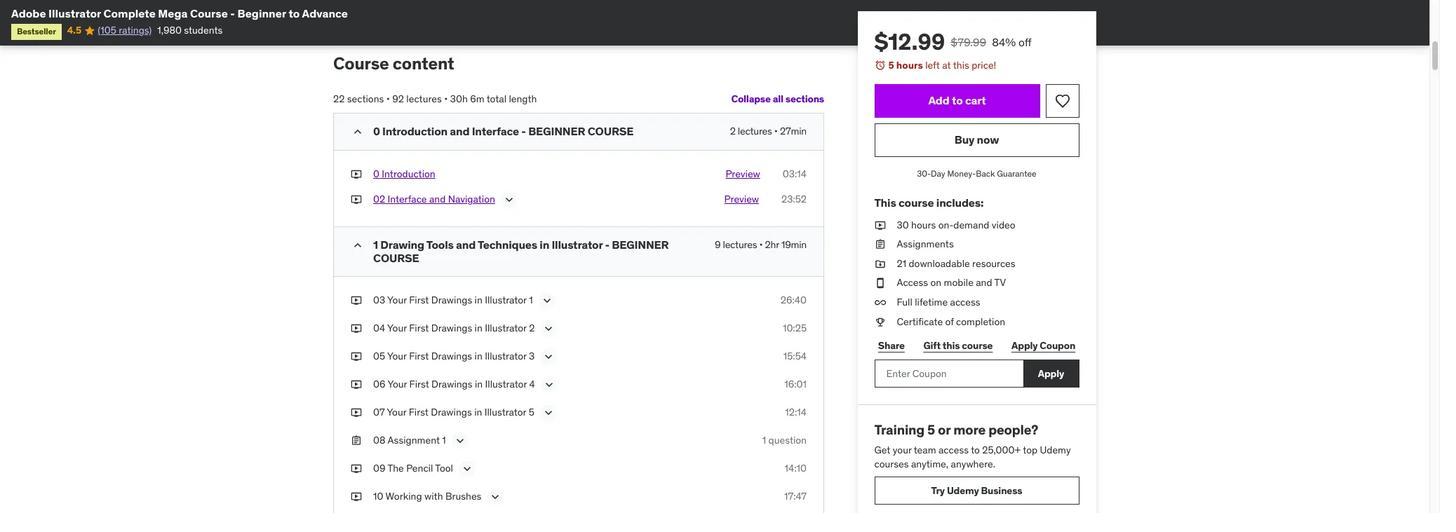 Task type: describe. For each thing, give the bounding box(es) containing it.
collapse all sections button
[[731, 85, 824, 113]]

0 for 0 introduction
[[373, 168, 380, 181]]

to inside add to cart button
[[952, 93, 963, 107]]

xsmall image left 02
[[351, 193, 362, 207]]

0 vertical spatial course
[[190, 6, 228, 20]]

course inside 1 drawing tools and techniques in illustrator - beginner course
[[373, 251, 419, 265]]

show lecture description image for 06 your first drawings in illustrator 4
[[542, 378, 556, 392]]

team
[[914, 444, 937, 457]]

share
[[879, 339, 905, 352]]

back
[[976, 168, 995, 179]]

all
[[773, 93, 784, 105]]

22
[[333, 92, 345, 105]]

wishlist image
[[1054, 92, 1071, 109]]

introduction for 0 introduction and interface - beginner course
[[382, 124, 448, 139]]

26:40
[[781, 294, 807, 307]]

price!
[[972, 59, 997, 72]]

10 working with brushes
[[373, 491, 482, 503]]

• for 22 sections • 92 lectures • 30h 6m total length
[[386, 92, 390, 105]]

add to cart
[[929, 93, 986, 107]]

alarm image
[[875, 60, 886, 71]]

5 hours left at this price!
[[889, 59, 997, 72]]

06 your first drawings in illustrator 4
[[373, 378, 535, 391]]

04
[[373, 322, 385, 335]]

30 hours on-demand video
[[897, 219, 1016, 231]]

try
[[932, 485, 945, 497]]

xsmall image left "08"
[[351, 435, 362, 448]]

try udemy business link
[[875, 477, 1080, 505]]

84%
[[993, 35, 1016, 49]]

xsmall image left full
[[875, 296, 886, 310]]

students
[[184, 24, 223, 37]]

your for 06
[[388, 378, 407, 391]]

0 vertical spatial course
[[588, 124, 634, 139]]

30h 6m
[[450, 92, 484, 105]]

illustrator for 04 your first drawings in illustrator 2
[[485, 322, 527, 335]]

small image for 1
[[351, 239, 365, 253]]

access on mobile and tv
[[897, 277, 1006, 289]]

04 your first drawings in illustrator 2
[[373, 322, 535, 335]]

1 horizontal spatial course
[[333, 52, 389, 74]]

1 up the tool
[[442, 435, 446, 447]]

interface inside button
[[388, 193, 427, 206]]

your for 05
[[387, 350, 407, 363]]

30
[[897, 219, 909, 231]]

$12.99
[[875, 27, 946, 56]]

introduction for 0 introduction
[[382, 168, 435, 181]]

19min
[[781, 239, 807, 251]]

gift this course
[[924, 339, 993, 352]]

1 vertical spatial this
[[943, 339, 960, 352]]

illustrator for 03 your first drawings in illustrator 1
[[485, 294, 527, 307]]

07
[[373, 406, 385, 419]]

beginner inside 1 drawing tools and techniques in illustrator - beginner course
[[612, 238, 669, 252]]

30-
[[917, 168, 931, 179]]

guarantee
[[998, 168, 1037, 179]]

apply coupon button
[[1008, 332, 1080, 360]]

and inside button
[[429, 193, 446, 206]]

3
[[529, 350, 535, 363]]

and left tv
[[976, 277, 993, 289]]

4
[[529, 378, 535, 391]]

your for 07
[[387, 406, 406, 419]]

resources
[[973, 257, 1016, 270]]

10
[[373, 491, 383, 503]]

15:54
[[783, 350, 807, 363]]

illustrator for 07 your first drawings in illustrator 5
[[485, 406, 526, 419]]

$12.99 $79.99 84% off
[[875, 27, 1032, 56]]

show lecture description image for 10 working with brushes
[[489, 491, 503, 505]]

now
[[977, 133, 1000, 147]]

of
[[946, 315, 954, 328]]

1 vertical spatial course
[[962, 339, 993, 352]]

preview for 23:52
[[724, 193, 759, 206]]

09 the pencil tool
[[373, 463, 453, 475]]

first for 03
[[409, 294, 429, 307]]

buy now
[[955, 133, 1000, 147]]

assignments
[[897, 238, 954, 251]]

your for 03
[[387, 294, 407, 307]]

people?
[[989, 422, 1039, 439]]

udemy inside "try udemy business" link
[[947, 485, 979, 497]]

12:14
[[785, 406, 807, 419]]

• for 2 lectures • 27min
[[774, 125, 778, 138]]

0 horizontal spatial 5
[[529, 406, 534, 419]]

assignment
[[388, 435, 440, 447]]

(105 ratings)
[[98, 24, 152, 37]]

gift this course link
[[920, 332, 997, 360]]

02
[[373, 193, 385, 206]]

buy
[[955, 133, 975, 147]]

or
[[938, 422, 951, 439]]

at
[[943, 59, 951, 72]]

06
[[373, 378, 386, 391]]

02 interface and navigation button
[[373, 193, 495, 210]]

0 introduction button
[[373, 168, 435, 182]]

hours for 5
[[897, 59, 923, 72]]

• for 9 lectures • 2hr 19min
[[759, 239, 763, 251]]

xsmall image up share
[[875, 315, 886, 329]]

xsmall image for preview
[[351, 168, 362, 182]]

downloadable
[[909, 257, 970, 270]]

5 inside training 5 or more people? get your team access to 25,000+ top udemy courses anytime, anywhere.
[[928, 422, 936, 439]]

xsmall image left 30
[[875, 219, 886, 232]]

and inside 1 drawing tools and techniques in illustrator - beginner course
[[456, 238, 476, 252]]

add to cart button
[[875, 84, 1040, 118]]

lifetime
[[915, 296, 948, 309]]

full lifetime access
[[897, 296, 981, 309]]

the
[[388, 463, 404, 475]]

adobe
[[11, 6, 46, 20]]

1 question
[[762, 435, 807, 447]]

1 drawing tools and techniques in illustrator - beginner course
[[373, 238, 669, 265]]

02 interface and navigation
[[373, 193, 495, 206]]

first for 04
[[409, 322, 429, 335]]

gift
[[924, 339, 941, 352]]

training 5 or more people? get your team access to 25,000+ top udemy courses anytime, anywhere.
[[875, 422, 1071, 470]]

access inside training 5 or more people? get your team access to 25,000+ top udemy courses anytime, anywhere.
[[939, 444, 969, 457]]

0 introduction and interface - beginner course
[[373, 124, 634, 139]]

1 inside 1 drawing tools and techniques in illustrator - beginner course
[[373, 238, 378, 252]]

illustrator up 4.5
[[48, 6, 101, 20]]

mobile
[[944, 277, 974, 289]]

xsmall image down this
[[875, 238, 886, 252]]

0 vertical spatial access
[[951, 296, 981, 309]]

in inside 1 drawing tools and techniques in illustrator - beginner course
[[540, 238, 549, 252]]

xsmall image left 04
[[351, 322, 362, 336]]

03:14
[[783, 168, 807, 181]]

apply button
[[1024, 360, 1080, 388]]

certificate of completion
[[897, 315, 1006, 328]]

0 introduction
[[373, 168, 435, 181]]

tv
[[995, 277, 1006, 289]]

05 your first drawings in illustrator 3
[[373, 350, 535, 363]]

xsmall image left 'access'
[[875, 277, 886, 290]]

9 lectures • 2hr 19min
[[715, 239, 807, 251]]

show lecture description image for 5
[[541, 406, 555, 421]]

illustrator inside 1 drawing tools and techniques in illustrator - beginner course
[[552, 238, 603, 252]]

apply for apply coupon
[[1012, 339, 1038, 352]]

4.5
[[67, 24, 81, 37]]

illustrator for 06 your first drawings in illustrator 4
[[485, 378, 527, 391]]

show lecture description image for 2
[[542, 322, 556, 336]]

drawings for 05
[[431, 350, 472, 363]]



Task type: vqa. For each thing, say whether or not it's contained in the screenshot.
xsmall icon related to Last
no



Task type: locate. For each thing, give the bounding box(es) containing it.
• left 27min
[[774, 125, 778, 138]]

2 horizontal spatial -
[[605, 238, 610, 252]]

collapse
[[731, 93, 771, 105]]

this right gift
[[943, 339, 960, 352]]

xsmall image left 0 introduction button
[[351, 168, 362, 182]]

1 horizontal spatial sections
[[786, 93, 824, 105]]

course up students
[[190, 6, 228, 20]]

xsmall image left 06
[[351, 378, 362, 392]]

apply
[[1012, 339, 1038, 352], [1039, 367, 1065, 380]]

illustrator up "05 your first drawings in illustrator 3"
[[485, 322, 527, 335]]

hours left 'left'
[[897, 59, 923, 72]]

business
[[981, 485, 1023, 497]]

(105
[[98, 24, 116, 37]]

22 sections • 92 lectures • 30h 6m total length
[[333, 92, 537, 105]]

your right 04
[[387, 322, 407, 335]]

to left advance
[[289, 6, 300, 20]]

course down completion
[[962, 339, 993, 352]]

xsmall image left 21
[[875, 257, 886, 271]]

content
[[393, 52, 454, 74]]

08
[[373, 435, 386, 447]]

to up anywhere.
[[971, 444, 980, 457]]

0 horizontal spatial course
[[373, 251, 419, 265]]

0 vertical spatial small image
[[351, 125, 365, 139]]

preview for 03:14
[[726, 168, 760, 181]]

this right 'at'
[[954, 59, 970, 72]]

show lecture description image
[[502, 193, 516, 207], [542, 378, 556, 392], [489, 491, 503, 505]]

apply coupon
[[1012, 339, 1076, 352]]

xsmall image
[[351, 193, 362, 207], [875, 219, 886, 232], [875, 238, 886, 252], [875, 277, 886, 290], [351, 294, 362, 308], [875, 315, 886, 329], [351, 322, 362, 336], [351, 406, 362, 420], [351, 435, 362, 448], [351, 463, 362, 476], [351, 491, 362, 504]]

1 horizontal spatial beginner
[[612, 238, 669, 252]]

lectures down collapse at the right of the page
[[738, 125, 772, 138]]

in for 3
[[475, 350, 483, 363]]

2 0 from the top
[[373, 168, 380, 181]]

0 vertical spatial interface
[[472, 124, 519, 139]]

1 vertical spatial interface
[[388, 193, 427, 206]]

illustrator down 06 your first drawings in illustrator 4
[[485, 406, 526, 419]]

access down or
[[939, 444, 969, 457]]

0 vertical spatial 5
[[889, 59, 895, 72]]

interface down total
[[472, 124, 519, 139]]

first for 06
[[409, 378, 429, 391]]

completion
[[957, 315, 1006, 328]]

1 vertical spatial to
[[952, 93, 963, 107]]

pencil
[[406, 463, 433, 475]]

sections right 22
[[347, 92, 384, 105]]

to
[[289, 6, 300, 20], [952, 93, 963, 107], [971, 444, 980, 457]]

and left navigation
[[429, 193, 446, 206]]

courses
[[875, 458, 909, 470]]

brushes
[[445, 491, 482, 503]]

on-
[[939, 219, 954, 231]]

1 vertical spatial -
[[521, 124, 526, 139]]

1 horizontal spatial -
[[521, 124, 526, 139]]

2 horizontal spatial to
[[971, 444, 980, 457]]

sections
[[347, 92, 384, 105], [786, 93, 824, 105]]

0 inside button
[[373, 168, 380, 181]]

drawings for 04
[[431, 322, 472, 335]]

drawings up 07 your first drawings in illustrator 5
[[432, 378, 473, 391]]

hours for 30
[[912, 219, 936, 231]]

1 vertical spatial 5
[[529, 406, 534, 419]]

0 vertical spatial lectures
[[406, 92, 442, 105]]

share button
[[875, 332, 909, 360]]

with
[[424, 491, 443, 503]]

more
[[954, 422, 986, 439]]

lectures right 9
[[723, 239, 757, 251]]

in up "05 your first drawings in illustrator 3"
[[475, 322, 483, 335]]

first right 04
[[409, 322, 429, 335]]

1 vertical spatial show lecture description image
[[542, 378, 556, 392]]

training
[[875, 422, 925, 439]]

beginner
[[238, 6, 286, 20]]

your right 07
[[387, 406, 406, 419]]

1 horizontal spatial 5
[[889, 59, 895, 72]]

your right 06
[[388, 378, 407, 391]]

first right 06
[[409, 378, 429, 391]]

money-
[[948, 168, 976, 179]]

xsmall image
[[351, 168, 362, 182], [875, 257, 886, 271], [875, 296, 886, 310], [351, 350, 362, 364], [351, 378, 362, 392]]

access down 'mobile'
[[951, 296, 981, 309]]

21
[[897, 257, 907, 270]]

23:52
[[782, 193, 807, 206]]

to inside training 5 or more people? get your team access to 25,000+ top udemy courses anytime, anywhere.
[[971, 444, 980, 457]]

1 horizontal spatial course
[[588, 124, 634, 139]]

show lecture description image
[[540, 294, 554, 308], [542, 322, 556, 336], [542, 350, 556, 364], [541, 406, 555, 421], [453, 435, 467, 449], [460, 463, 474, 477]]

5 right alarm icon on the top of page
[[889, 59, 895, 72]]

1 horizontal spatial 2
[[730, 125, 736, 138]]

0 vertical spatial course
[[899, 196, 934, 210]]

udemy
[[1040, 444, 1071, 457], [947, 485, 979, 497]]

27min
[[780, 125, 807, 138]]

off
[[1019, 35, 1032, 49]]

25,000+
[[983, 444, 1021, 457]]

• left 92
[[386, 92, 390, 105]]

0 up the 0 introduction
[[373, 124, 380, 139]]

xsmall image for 15:54
[[351, 350, 362, 364]]

your right 05
[[387, 350, 407, 363]]

and down 30h 6m
[[450, 124, 470, 139]]

0 vertical spatial to
[[289, 6, 300, 20]]

1 horizontal spatial course
[[962, 339, 993, 352]]

2 down collapse at the right of the page
[[730, 125, 736, 138]]

1 left drawing
[[373, 238, 378, 252]]

1 horizontal spatial to
[[952, 93, 963, 107]]

access
[[951, 296, 981, 309], [939, 444, 969, 457]]

left
[[926, 59, 940, 72]]

working
[[386, 491, 422, 503]]

illustrator right techniques
[[552, 238, 603, 252]]

anywhere.
[[951, 458, 996, 470]]

preview up 9 lectures • 2hr 19min
[[724, 193, 759, 206]]

5
[[889, 59, 895, 72], [529, 406, 534, 419], [928, 422, 936, 439]]

ratings)
[[119, 24, 152, 37]]

08 assignment 1
[[373, 435, 446, 447]]

0 horizontal spatial udemy
[[947, 485, 979, 497]]

drawings for 06
[[432, 378, 473, 391]]

0 horizontal spatial beginner
[[528, 124, 585, 139]]

length
[[509, 92, 537, 105]]

drawings down 06 your first drawings in illustrator 4
[[431, 406, 472, 419]]

course up 22
[[333, 52, 389, 74]]

first right 05
[[409, 350, 429, 363]]

05
[[373, 350, 385, 363]]

1 vertical spatial 2
[[529, 322, 535, 335]]

1 vertical spatial apply
[[1039, 367, 1065, 380]]

• left 2hr
[[759, 239, 763, 251]]

illustrator down 1 drawing tools and techniques in illustrator - beginner course
[[485, 294, 527, 307]]

xsmall image left 10
[[351, 491, 362, 504]]

in for 4
[[475, 378, 483, 391]]

• left 30h 6m
[[444, 92, 448, 105]]

drawings up 04 your first drawings in illustrator 2
[[431, 294, 472, 307]]

1 vertical spatial course
[[373, 251, 419, 265]]

0 vertical spatial this
[[954, 59, 970, 72]]

coupon
[[1040, 339, 1076, 352]]

2
[[730, 125, 736, 138], [529, 322, 535, 335]]

and right tools
[[456, 238, 476, 252]]

illustrator left 3
[[485, 350, 527, 363]]

try udemy business
[[932, 485, 1023, 497]]

drawings for 03
[[431, 294, 472, 307]]

1 down 1 drawing tools and techniques in illustrator - beginner course
[[529, 294, 533, 307]]

0 vertical spatial hours
[[897, 59, 923, 72]]

first right the '03' on the bottom of page
[[409, 294, 429, 307]]

0 horizontal spatial to
[[289, 6, 300, 20]]

1 vertical spatial lectures
[[738, 125, 772, 138]]

show lecture description image right navigation
[[502, 193, 516, 207]]

first
[[409, 294, 429, 307], [409, 322, 429, 335], [409, 350, 429, 363], [409, 378, 429, 391], [409, 406, 429, 419]]

in up 04 your first drawings in illustrator 2
[[475, 294, 483, 307]]

0 horizontal spatial -
[[230, 6, 235, 20]]

1
[[373, 238, 378, 252], [529, 294, 533, 307], [442, 435, 446, 447], [762, 435, 766, 447]]

illustrator for 05 your first drawings in illustrator 3
[[485, 350, 527, 363]]

0 vertical spatial preview
[[726, 168, 760, 181]]

apply for apply
[[1039, 367, 1065, 380]]

0 horizontal spatial sections
[[347, 92, 384, 105]]

2 small image from the top
[[351, 239, 365, 253]]

interface
[[472, 124, 519, 139], [388, 193, 427, 206]]

lectures for 1 drawing tools and techniques in illustrator - beginner course
[[723, 239, 757, 251]]

hours
[[897, 59, 923, 72], [912, 219, 936, 231]]

first for 07
[[409, 406, 429, 419]]

2 vertical spatial to
[[971, 444, 980, 457]]

1 horizontal spatial interface
[[472, 124, 519, 139]]

complete
[[104, 6, 156, 20]]

03 your first drawings in illustrator 1
[[373, 294, 533, 307]]

2 lectures • 27min
[[730, 125, 807, 138]]

course content
[[333, 52, 454, 74]]

in for 5
[[474, 406, 482, 419]]

xsmall image left 05
[[351, 350, 362, 364]]

1 small image from the top
[[351, 125, 365, 139]]

1 left question
[[762, 435, 766, 447]]

your for 04
[[387, 322, 407, 335]]

get
[[875, 444, 891, 457]]

apply down coupon
[[1039, 367, 1065, 380]]

5 down 4
[[529, 406, 534, 419]]

advance
[[302, 6, 348, 20]]

hours up assignments
[[912, 219, 936, 231]]

1 vertical spatial small image
[[351, 239, 365, 253]]

course up 30
[[899, 196, 934, 210]]

first for 05
[[409, 350, 429, 363]]

0 up 02
[[373, 168, 380, 181]]

illustrator left 4
[[485, 378, 527, 391]]

1 vertical spatial udemy
[[947, 485, 979, 497]]

your
[[893, 444, 912, 457]]

in up 06 your first drawings in illustrator 4
[[475, 350, 483, 363]]

2 vertical spatial lectures
[[723, 239, 757, 251]]

your right the '03' on the bottom of page
[[387, 294, 407, 307]]

0 vertical spatial show lecture description image
[[502, 193, 516, 207]]

0 horizontal spatial course
[[899, 196, 934, 210]]

lectures right 92
[[406, 92, 442, 105]]

1,980
[[157, 24, 182, 37]]

full
[[897, 296, 913, 309]]

1 vertical spatial hours
[[912, 219, 936, 231]]

small image for 0
[[351, 125, 365, 139]]

30-day money-back guarantee
[[917, 168, 1037, 179]]

small image
[[351, 125, 365, 139], [351, 239, 365, 253]]

xsmall image left 07
[[351, 406, 362, 420]]

udemy right top
[[1040, 444, 1071, 457]]

day
[[931, 168, 946, 179]]

apply inside button
[[1012, 339, 1038, 352]]

in down 06 your first drawings in illustrator 4
[[474, 406, 482, 419]]

video
[[992, 219, 1016, 231]]

1 vertical spatial course
[[333, 52, 389, 74]]

course
[[190, 6, 228, 20], [333, 52, 389, 74]]

apply inside button
[[1039, 367, 1065, 380]]

0 vertical spatial 0
[[373, 124, 380, 139]]

total
[[487, 92, 507, 105]]

in down "05 your first drawings in illustrator 3"
[[475, 378, 483, 391]]

anytime,
[[912, 458, 949, 470]]

interface down 0 introduction button
[[388, 193, 427, 206]]

xsmall image left the '03' on the bottom of page
[[351, 294, 362, 308]]

certificate
[[897, 315, 943, 328]]

14:10
[[785, 463, 807, 475]]

0 for 0 introduction and interface - beginner course
[[373, 124, 380, 139]]

drawings for 07
[[431, 406, 472, 419]]

2hr
[[765, 239, 779, 251]]

first up assignment
[[409, 406, 429, 419]]

udemy inside training 5 or more people? get your team access to 25,000+ top udemy courses anytime, anywhere.
[[1040, 444, 1071, 457]]

0 vertical spatial apply
[[1012, 339, 1038, 352]]

1 horizontal spatial apply
[[1039, 367, 1065, 380]]

0 horizontal spatial course
[[190, 6, 228, 20]]

1 vertical spatial beginner
[[612, 238, 669, 252]]

access
[[897, 277, 929, 289]]

xsmall image for 16:01
[[351, 378, 362, 392]]

lectures for 0 introduction and interface - beginner course
[[738, 125, 772, 138]]

introduction down 92
[[382, 124, 448, 139]]

in for 1
[[475, 294, 483, 307]]

sections inside dropdown button
[[786, 93, 824, 105]]

21 downloadable resources
[[897, 257, 1016, 270]]

0 horizontal spatial interface
[[388, 193, 427, 206]]

0
[[373, 124, 380, 139], [373, 168, 380, 181]]

2 vertical spatial 5
[[928, 422, 936, 439]]

show lecture description image right the 'brushes'
[[489, 491, 503, 505]]

preview down 2 lectures • 27min
[[726, 168, 760, 181]]

introduction inside button
[[382, 168, 435, 181]]

tool
[[435, 463, 453, 475]]

drawings down 03 your first drawings in illustrator 1
[[431, 322, 472, 335]]

0 vertical spatial beginner
[[528, 124, 585, 139]]

2 vertical spatial -
[[605, 238, 610, 252]]

1 vertical spatial preview
[[724, 193, 759, 206]]

1 vertical spatial access
[[939, 444, 969, 457]]

xsmall image left the 09
[[351, 463, 362, 476]]

- inside 1 drawing tools and techniques in illustrator - beginner course
[[605, 238, 610, 252]]

1 0 from the top
[[373, 124, 380, 139]]

illustrator
[[48, 6, 101, 20], [552, 238, 603, 252], [485, 294, 527, 307], [485, 322, 527, 335], [485, 350, 527, 363], [485, 378, 527, 391], [485, 406, 526, 419]]

show lecture description image for 1
[[540, 294, 554, 308]]

this course includes:
[[875, 196, 984, 210]]

Enter Coupon text field
[[875, 360, 1024, 388]]

1 vertical spatial 0
[[373, 168, 380, 181]]

tools
[[426, 238, 454, 252]]

sections right the "all"
[[786, 93, 824, 105]]

introduction
[[382, 124, 448, 139], [382, 168, 435, 181]]

show lecture description image for 3
[[542, 350, 556, 364]]

1 horizontal spatial udemy
[[1040, 444, 1071, 457]]

navigation
[[448, 193, 495, 206]]

1 vertical spatial introduction
[[382, 168, 435, 181]]

in right techniques
[[540, 238, 549, 252]]

2 horizontal spatial 5
[[928, 422, 936, 439]]

apply left coupon
[[1012, 339, 1038, 352]]

0 vertical spatial udemy
[[1040, 444, 1071, 457]]

show lecture description image right 4
[[542, 378, 556, 392]]

0 vertical spatial -
[[230, 6, 235, 20]]

0 vertical spatial introduction
[[382, 124, 448, 139]]

preview
[[726, 168, 760, 181], [724, 193, 759, 206]]

2 vertical spatial show lecture description image
[[489, 491, 503, 505]]

in for 2
[[475, 322, 483, 335]]

5 left or
[[928, 422, 936, 439]]

bestseller
[[17, 26, 56, 37]]

udemy right try
[[947, 485, 979, 497]]

0 horizontal spatial 2
[[529, 322, 535, 335]]

2 up 3
[[529, 322, 535, 335]]

introduction up 02 interface and navigation
[[382, 168, 435, 181]]

0 vertical spatial 2
[[730, 125, 736, 138]]

0 horizontal spatial apply
[[1012, 339, 1038, 352]]

to left cart
[[952, 93, 963, 107]]

03
[[373, 294, 385, 307]]

drawings down 04 your first drawings in illustrator 2
[[431, 350, 472, 363]]



